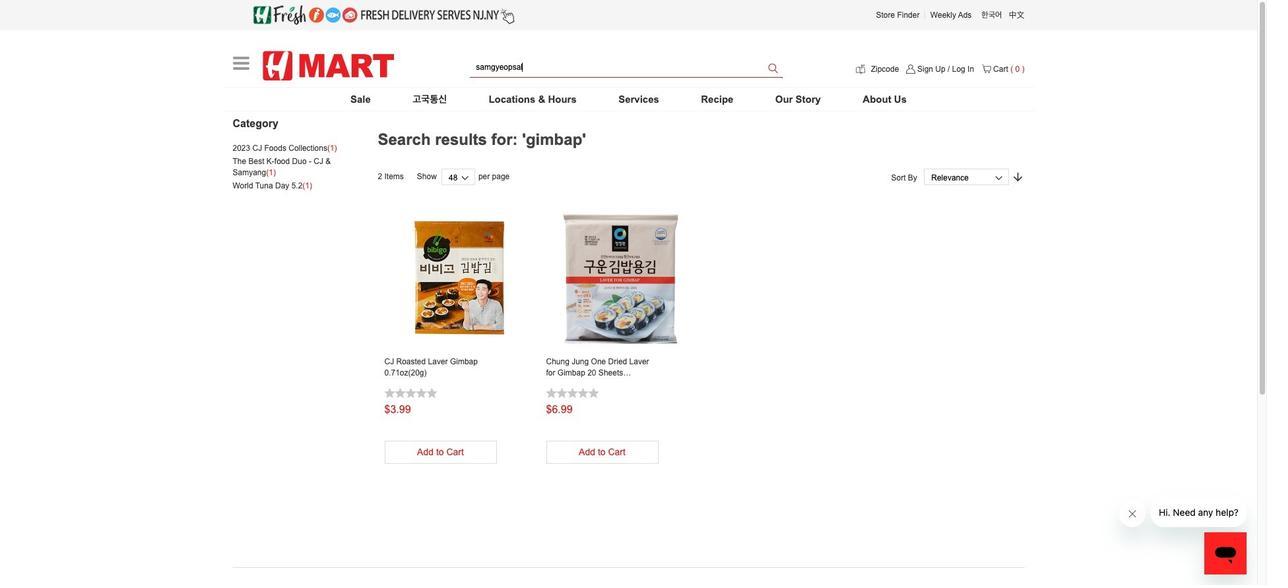Task type: locate. For each thing, give the bounding box(es) containing it.
heading
[[233, 118, 365, 130]]

1 0% image from the left
[[383, 386, 439, 400]]

0 horizontal spatial 0% image
[[383, 386, 439, 400]]

Trending: #Hangwa #Buldak #Tea text field
[[470, 58, 783, 78]]

hfresh image
[[252, 5, 515, 25]]

0% image
[[383, 386, 439, 400], [545, 386, 600, 400]]

0% image for 'chung jung one dried laver for gimbap 20 sheets 1.41oz(40g), 청정원 고소하게 구워낸 김밥용 김 20매 1.41oz(40g)' image
[[545, 386, 600, 400]]

2 0% image from the left
[[545, 386, 600, 400]]

1 horizontal spatial 0% image
[[545, 386, 600, 400]]



Task type: describe. For each thing, give the bounding box(es) containing it.
h mart image
[[262, 44, 394, 88]]

0% image for cj roasted laver gimbap 0.71oz(20g), cj 김밥김 0.71oz(20g) image
[[383, 386, 439, 400]]

chung jung one dried laver for gimbap 20 sheets 1.41oz(40g), 청정원 고소하게 구워낸 김밥용 김 20매 1.41oz(40g) image
[[546, 205, 695, 353]]

cj roasted laver gimbap 0.71oz(20g), cj 김밥김 0.71oz(20g) image
[[384, 205, 533, 353]]



Task type: vqa. For each thing, say whether or not it's contained in the screenshot.
Chung Jung One Dried Laver for Gimbap 20 Sheets 1.41oz(40g), 청정원 고소하게 구워낸 김밥용 김 20매 1.41oz(40g) IMAGE
yes



